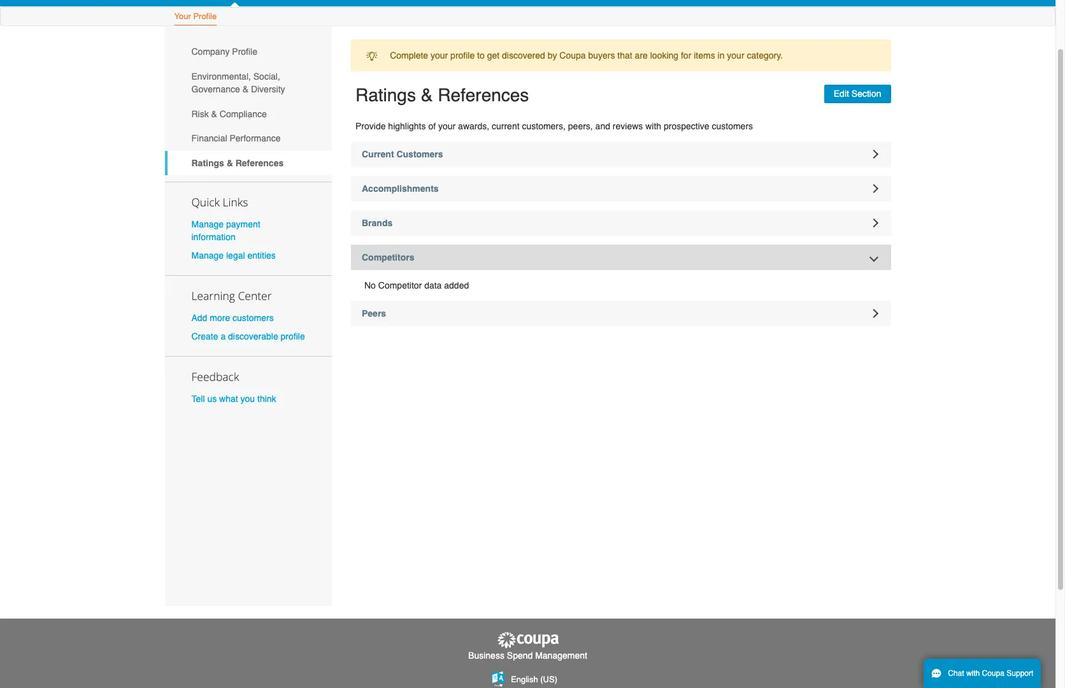Task type: describe. For each thing, give the bounding box(es) containing it.
for
[[681, 50, 692, 61]]

awards,
[[458, 121, 489, 131]]

edit
[[834, 89, 849, 99]]

no competitor data added
[[364, 280, 469, 291]]

no
[[364, 280, 376, 291]]

your right of
[[438, 121, 456, 131]]

tell
[[191, 394, 205, 404]]

english (us)
[[511, 675, 557, 685]]

more
[[210, 313, 230, 323]]

governance
[[191, 84, 240, 94]]

current customers button
[[351, 141, 891, 167]]

us
[[207, 394, 217, 404]]

current
[[492, 121, 520, 131]]

by
[[548, 50, 557, 61]]

profile inside alert
[[451, 50, 475, 61]]

0 vertical spatial references
[[438, 85, 529, 105]]

you
[[241, 394, 255, 404]]

0 horizontal spatial profile
[[281, 331, 305, 342]]

payment
[[226, 219, 260, 229]]

add more customers link
[[191, 313, 274, 323]]

entities
[[247, 250, 276, 261]]

learning
[[191, 288, 235, 303]]

your profile
[[174, 11, 217, 21]]

to
[[477, 50, 485, 61]]

0 vertical spatial ratings & references
[[356, 85, 529, 105]]

quick links
[[191, 194, 248, 209]]

ratings & references inside "link"
[[191, 158, 284, 168]]

risk & compliance
[[191, 109, 267, 119]]

complete your profile to get discovered by coupa buyers that are looking for items in your category.
[[390, 50, 783, 61]]

manage for manage legal entities
[[191, 250, 224, 261]]

edit section link
[[824, 85, 891, 103]]

peers heading
[[351, 301, 891, 326]]

what
[[219, 394, 238, 404]]

tell us what you think button
[[191, 393, 276, 405]]

& right risk
[[211, 109, 217, 119]]

company profile link
[[165, 40, 332, 64]]

environmental,
[[191, 71, 251, 82]]

customers
[[397, 149, 443, 159]]

competitor
[[378, 280, 422, 291]]

customers,
[[522, 121, 566, 131]]

manage payment information link
[[191, 219, 260, 242]]

company
[[191, 47, 230, 57]]

financial performance
[[191, 133, 281, 144]]

your
[[174, 11, 191, 21]]

chat with coupa support button
[[924, 659, 1041, 688]]

compliance
[[220, 109, 267, 119]]

(us)
[[540, 675, 557, 685]]

discoverable
[[228, 331, 278, 342]]

performance
[[230, 133, 281, 144]]

company profile
[[191, 47, 257, 57]]

peers button
[[351, 301, 891, 326]]

manage for manage payment information
[[191, 219, 224, 229]]

your right in
[[727, 50, 745, 61]]

quick
[[191, 194, 220, 209]]

information
[[191, 232, 236, 242]]

discovered
[[502, 50, 545, 61]]

with inside the chat with coupa support button
[[967, 669, 980, 678]]

current
[[362, 149, 394, 159]]

coupa inside alert
[[560, 50, 586, 61]]

feedback
[[191, 369, 239, 384]]

create a discoverable profile
[[191, 331, 305, 342]]

diversity
[[251, 84, 285, 94]]

tell us what you think
[[191, 394, 276, 404]]

0 vertical spatial with
[[646, 121, 661, 131]]

complete
[[390, 50, 428, 61]]

create a discoverable profile link
[[191, 331, 305, 342]]

reviews
[[613, 121, 643, 131]]

highlights
[[388, 121, 426, 131]]

think
[[257, 394, 276, 404]]

legal
[[226, 250, 245, 261]]



Task type: locate. For each thing, give the bounding box(es) containing it.
references up awards,
[[438, 85, 529, 105]]

items
[[694, 50, 715, 61]]

ratings & references up of
[[356, 85, 529, 105]]

coupa right by
[[560, 50, 586, 61]]

0 vertical spatial manage
[[191, 219, 224, 229]]

1 horizontal spatial with
[[967, 669, 980, 678]]

peers,
[[568, 121, 593, 131]]

1 vertical spatial ratings
[[191, 158, 224, 168]]

ratings inside ratings & references "link"
[[191, 158, 224, 168]]

profile right your on the top left of the page
[[193, 11, 217, 21]]

profile
[[451, 50, 475, 61], [281, 331, 305, 342]]

1 vertical spatial ratings & references
[[191, 158, 284, 168]]

1 horizontal spatial profile
[[451, 50, 475, 61]]

1 manage from the top
[[191, 219, 224, 229]]

& inside "link"
[[227, 158, 233, 168]]

current customers heading
[[351, 141, 891, 167]]

profile
[[193, 11, 217, 21], [232, 47, 257, 57]]

support
[[1007, 669, 1034, 678]]

profile for your profile
[[193, 11, 217, 21]]

0 horizontal spatial references
[[236, 158, 284, 168]]

0 vertical spatial profile
[[193, 11, 217, 21]]

& down financial performance
[[227, 158, 233, 168]]

your
[[431, 50, 448, 61], [727, 50, 745, 61], [438, 121, 456, 131]]

& left the diversity
[[243, 84, 248, 94]]

1 vertical spatial profile
[[232, 47, 257, 57]]

profile for company profile
[[232, 47, 257, 57]]

social,
[[253, 71, 280, 82]]

profile right the discoverable
[[281, 331, 305, 342]]

0 horizontal spatial customers
[[233, 313, 274, 323]]

ratings up provide
[[356, 85, 416, 105]]

spend
[[507, 651, 533, 661]]

accomplishments heading
[[351, 176, 891, 201]]

1 horizontal spatial references
[[438, 85, 529, 105]]

ratings & references down financial performance
[[191, 158, 284, 168]]

1 vertical spatial manage
[[191, 250, 224, 261]]

accomplishments
[[362, 183, 439, 194]]

brands
[[362, 218, 393, 228]]

add
[[191, 313, 207, 323]]

with right chat
[[967, 669, 980, 678]]

risk
[[191, 109, 209, 119]]

looking
[[650, 50, 679, 61]]

ratings & references link
[[165, 151, 332, 175]]

provide
[[356, 121, 386, 131]]

ratings & references
[[356, 85, 529, 105], [191, 158, 284, 168]]

with right 'reviews'
[[646, 121, 661, 131]]

create
[[191, 331, 218, 342]]

1 horizontal spatial customers
[[712, 121, 753, 131]]

manage payment information
[[191, 219, 260, 242]]

competitors button
[[351, 245, 891, 270]]

section
[[852, 89, 881, 99]]

references down performance on the left top of page
[[236, 158, 284, 168]]

learning center
[[191, 288, 272, 303]]

center
[[238, 288, 272, 303]]

0 horizontal spatial with
[[646, 121, 661, 131]]

peers
[[362, 308, 386, 319]]

customers
[[712, 121, 753, 131], [233, 313, 274, 323]]

edit section
[[834, 89, 881, 99]]

brands button
[[351, 210, 891, 236]]

1 vertical spatial profile
[[281, 331, 305, 342]]

profile left to
[[451, 50, 475, 61]]

business spend management
[[468, 651, 587, 661]]

1 horizontal spatial ratings & references
[[356, 85, 529, 105]]

1 horizontal spatial ratings
[[356, 85, 416, 105]]

manage legal entities link
[[191, 250, 276, 261]]

profile up environmental, social, governance & diversity link
[[232, 47, 257, 57]]

and
[[595, 121, 610, 131]]

0 horizontal spatial ratings
[[191, 158, 224, 168]]

buyers
[[588, 50, 615, 61]]

ratings down the financial
[[191, 158, 224, 168]]

financial
[[191, 133, 227, 144]]

0 horizontal spatial profile
[[193, 11, 217, 21]]

& up of
[[421, 85, 433, 105]]

add more customers
[[191, 313, 274, 323]]

1 horizontal spatial coupa
[[982, 669, 1005, 678]]

that
[[618, 50, 633, 61]]

0 vertical spatial coupa
[[560, 50, 586, 61]]

coupa left support
[[982, 669, 1005, 678]]

links
[[223, 194, 248, 209]]

complete your profile to get discovered by coupa buyers that are looking for items in your category. alert
[[351, 40, 891, 72]]

coupa supplier portal image
[[496, 631, 560, 649]]

manage
[[191, 219, 224, 229], [191, 250, 224, 261]]

& inside environmental, social, governance & diversity
[[243, 84, 248, 94]]

0 horizontal spatial ratings & references
[[191, 158, 284, 168]]

are
[[635, 50, 648, 61]]

in
[[718, 50, 725, 61]]

brands heading
[[351, 210, 891, 236]]

english
[[511, 675, 538, 685]]

manage legal entities
[[191, 250, 276, 261]]

references
[[438, 85, 529, 105], [236, 158, 284, 168]]

category.
[[747, 50, 783, 61]]

business
[[468, 651, 505, 661]]

customers up the discoverable
[[233, 313, 274, 323]]

customers right prospective
[[712, 121, 753, 131]]

financial performance link
[[165, 126, 332, 151]]

added
[[444, 280, 469, 291]]

1 horizontal spatial profile
[[232, 47, 257, 57]]

with
[[646, 121, 661, 131], [967, 669, 980, 678]]

get
[[487, 50, 500, 61]]

&
[[243, 84, 248, 94], [421, 85, 433, 105], [211, 109, 217, 119], [227, 158, 233, 168]]

competitors heading
[[351, 245, 891, 270]]

current customers
[[362, 149, 443, 159]]

0 horizontal spatial coupa
[[560, 50, 586, 61]]

1 vertical spatial customers
[[233, 313, 274, 323]]

environmental, social, governance & diversity link
[[165, 64, 332, 102]]

of
[[428, 121, 436, 131]]

0 vertical spatial ratings
[[356, 85, 416, 105]]

a
[[221, 331, 226, 342]]

your right "complete"
[[431, 50, 448, 61]]

manage inside "manage payment information"
[[191, 219, 224, 229]]

environmental, social, governance & diversity
[[191, 71, 285, 94]]

chat
[[948, 669, 964, 678]]

1 vertical spatial references
[[236, 158, 284, 168]]

0 vertical spatial customers
[[712, 121, 753, 131]]

coupa inside button
[[982, 669, 1005, 678]]

manage up information
[[191, 219, 224, 229]]

references inside "link"
[[236, 158, 284, 168]]

1 vertical spatial with
[[967, 669, 980, 678]]

your profile link
[[174, 9, 217, 25]]

risk & compliance link
[[165, 102, 332, 126]]

2 manage from the top
[[191, 250, 224, 261]]

0 vertical spatial profile
[[451, 50, 475, 61]]

manage down information
[[191, 250, 224, 261]]

chat with coupa support
[[948, 669, 1034, 678]]

management
[[535, 651, 587, 661]]

accomplishments button
[[351, 176, 891, 201]]

competitors
[[362, 252, 414, 263]]

1 vertical spatial coupa
[[982, 669, 1005, 678]]

data
[[424, 280, 442, 291]]



Task type: vqa. For each thing, say whether or not it's contained in the screenshot.
the top 'Manage'
yes



